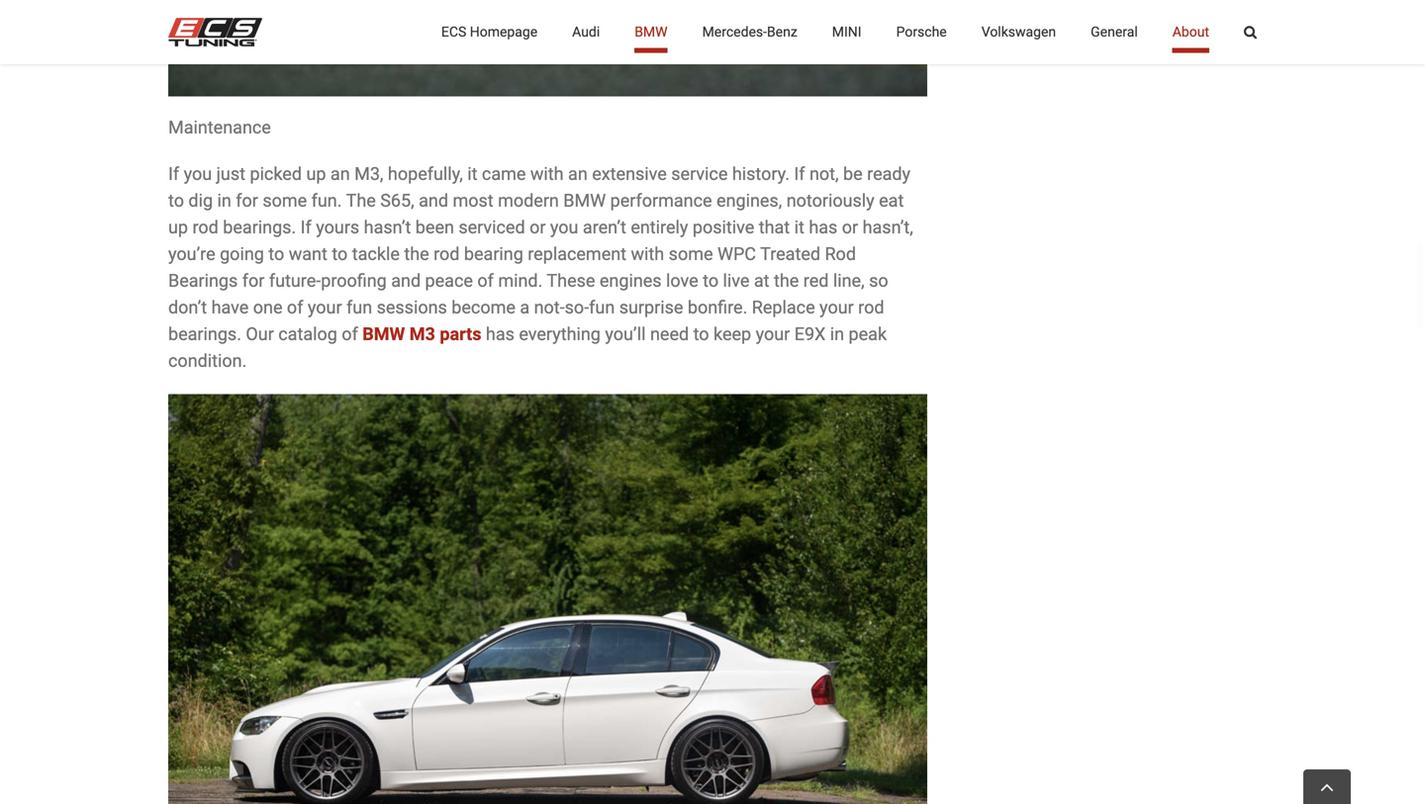 Task type: describe. For each thing, give the bounding box(es) containing it.
0 horizontal spatial if
[[168, 164, 179, 184]]

bmw for bmw
[[635, 24, 668, 40]]

surprise
[[619, 297, 683, 318]]

wpc
[[718, 244, 756, 265]]

0 vertical spatial up
[[306, 164, 326, 184]]

mercedes-
[[702, 24, 767, 40]]

m3,
[[354, 164, 384, 184]]

replace
[[752, 297, 815, 318]]

1 vertical spatial for
[[242, 271, 265, 291]]

you're
[[168, 244, 215, 265]]

benz
[[767, 24, 798, 40]]

so-
[[565, 297, 589, 318]]

eat
[[879, 190, 904, 211]]

about
[[1173, 24, 1210, 40]]

extensive
[[592, 164, 667, 184]]

0 vertical spatial the
[[404, 244, 429, 265]]

volkswagen link
[[982, 0, 1056, 64]]

sessions
[[377, 297, 447, 318]]

your inside the has everything you'll need to keep your e9x in peak condition.
[[756, 324, 790, 345]]

1 or from the left
[[530, 217, 546, 238]]

ecs tuning logo image
[[168, 18, 262, 47]]

1 an from the left
[[331, 164, 350, 184]]

2 fun from the left
[[589, 297, 615, 318]]

peace
[[425, 271, 473, 291]]

bmw link
[[635, 0, 668, 64]]

mercedes-benz
[[702, 24, 798, 40]]

1 fun from the left
[[346, 297, 372, 318]]

maintenance
[[168, 117, 271, 138]]

going
[[220, 244, 264, 265]]

hasn't
[[364, 217, 411, 238]]

these
[[547, 271, 595, 291]]

bearings
[[168, 271, 238, 291]]

0 horizontal spatial it
[[467, 164, 478, 184]]

condition.
[[168, 351, 247, 372]]

hopefully,
[[388, 164, 463, 184]]

e9x
[[795, 324, 826, 345]]

audi link
[[572, 0, 600, 64]]

0 horizontal spatial you
[[184, 164, 212, 184]]

homepage
[[470, 24, 538, 40]]

the
[[346, 190, 376, 211]]

a
[[520, 297, 530, 318]]

1 horizontal spatial it
[[795, 217, 805, 238]]

mini
[[832, 24, 862, 40]]

proofing
[[321, 271, 387, 291]]

0 vertical spatial bearings.
[[223, 217, 296, 238]]

most
[[453, 190, 494, 211]]

1 horizontal spatial rod
[[434, 244, 460, 265]]

2 horizontal spatial if
[[794, 164, 805, 184]]

1 vertical spatial bearings.
[[168, 324, 241, 345]]

keep
[[714, 324, 751, 345]]

be
[[843, 164, 863, 184]]

bmw for bmw m3 parts
[[363, 324, 405, 345]]

audi
[[572, 24, 600, 40]]

don't
[[168, 297, 207, 318]]

catalog
[[278, 324, 337, 345]]

0 vertical spatial rod
[[193, 217, 219, 238]]

porsche
[[896, 24, 947, 40]]

1 vertical spatial some
[[669, 244, 713, 265]]

fun.
[[311, 190, 342, 211]]

replacement
[[528, 244, 627, 265]]

came
[[482, 164, 526, 184]]

entirely
[[631, 217, 688, 238]]

service
[[671, 164, 728, 184]]

peak
[[849, 324, 887, 345]]

1 horizontal spatial if
[[301, 217, 312, 238]]

bmw inside 'if you just picked up an m3, hopefully, it came with an extensive service history. if not, be ready to dig in for some fun. the s65, and most modern bmw performance engines, notoriously eat up rod bearings. if yours hasn't been serviced or you aren't entirely positive that it has or hasn't, you're going to want to tackle the rod bearing replacement with some wpc treated rod bearings for future-proofing and peace of mind. these engines love to live at the red line, so don't have one of your fun sessions become a not-so-fun surprise bonfire. replace your rod bearings. our catalog of'
[[564, 190, 606, 211]]

so
[[869, 271, 889, 291]]

2 an from the left
[[568, 164, 588, 184]]

yours
[[316, 217, 360, 238]]

live
[[723, 271, 750, 291]]

one
[[253, 297, 283, 318]]

engines
[[600, 271, 662, 291]]

1 vertical spatial the
[[774, 271, 799, 291]]

to left live
[[703, 271, 719, 291]]

future-
[[269, 271, 321, 291]]

have
[[211, 297, 249, 318]]

mini link
[[832, 0, 862, 64]]

volkswagen
[[982, 24, 1056, 40]]

general
[[1091, 24, 1138, 40]]

in inside 'if you just picked up an m3, hopefully, it came with an extensive service history. if not, be ready to dig in for some fun. the s65, and most modern bmw performance engines, notoriously eat up rod bearings. if yours hasn't been serviced or you aren't entirely positive that it has or hasn't, you're going to want to tackle the rod bearing replacement with some wpc treated rod bearings for future-proofing and peace of mind. these engines love to live at the red line, so don't have one of your fun sessions become a not-so-fun surprise bonfire. replace your rod bearings. our catalog of'
[[217, 190, 231, 211]]

become
[[452, 297, 516, 318]]

history.
[[732, 164, 790, 184]]

mercedes-benz link
[[702, 0, 798, 64]]

tackle
[[352, 244, 400, 265]]

modern
[[498, 190, 559, 211]]

parts
[[440, 324, 482, 345]]

1 horizontal spatial with
[[631, 244, 664, 265]]



Task type: vqa. For each thing, say whether or not it's contained in the screenshot.
bottom is
no



Task type: locate. For each thing, give the bounding box(es) containing it.
2 vertical spatial of
[[342, 324, 358, 345]]

of right "catalog"
[[342, 324, 358, 345]]

has inside 'if you just picked up an m3, hopefully, it came with an extensive service history. if not, be ready to dig in for some fun. the s65, and most modern bmw performance engines, notoriously eat up rod bearings. if yours hasn't been serviced or you aren't entirely positive that it has or hasn't, you're going to want to tackle the rod bearing replacement with some wpc treated rod bearings for future-proofing and peace of mind. these engines love to live at the red line, so don't have one of your fun sessions become a not-so-fun surprise bonfire. replace your rod bearings. our catalog of'
[[809, 217, 838, 238]]

some down picked
[[263, 190, 307, 211]]

bonfire.
[[688, 297, 748, 318]]

1 vertical spatial with
[[631, 244, 664, 265]]

s65,
[[380, 190, 414, 211]]

with
[[530, 164, 564, 184], [631, 244, 664, 265]]

of up become
[[478, 271, 494, 291]]

it right that
[[795, 217, 805, 238]]

porsche link
[[896, 0, 947, 64]]

has down become
[[486, 324, 515, 345]]

1 horizontal spatial bmw
[[564, 190, 606, 211]]

rod up the peak
[[858, 297, 884, 318]]

m3
[[410, 324, 435, 345]]

bearing
[[464, 244, 523, 265]]

0 horizontal spatial with
[[530, 164, 564, 184]]

for
[[236, 190, 258, 211], [242, 271, 265, 291]]

2 or from the left
[[842, 217, 858, 238]]

aren't
[[583, 217, 626, 238]]

ecs
[[441, 24, 467, 40]]

ecs homepage
[[441, 24, 538, 40]]

of
[[478, 271, 494, 291], [287, 297, 303, 318], [342, 324, 358, 345]]

with up modern
[[530, 164, 564, 184]]

1 horizontal spatial has
[[809, 217, 838, 238]]

2 horizontal spatial bmw
[[635, 24, 668, 40]]

1 horizontal spatial an
[[568, 164, 588, 184]]

with down entirely
[[631, 244, 664, 265]]

an
[[331, 164, 350, 184], [568, 164, 588, 184]]

your down replace
[[756, 324, 790, 345]]

1 horizontal spatial in
[[830, 324, 844, 345]]

line,
[[833, 271, 865, 291]]

bmw m3 parts link
[[363, 324, 482, 345]]

to left want
[[269, 244, 284, 265]]

0 vertical spatial in
[[217, 190, 231, 211]]

0 horizontal spatial in
[[217, 190, 231, 211]]

bmw right audi
[[635, 24, 668, 40]]

in
[[217, 190, 231, 211], [830, 324, 844, 345]]

bmw m3 parts
[[363, 324, 482, 345]]

up up fun.
[[306, 164, 326, 184]]

you up dig
[[184, 164, 212, 184]]

0 horizontal spatial of
[[287, 297, 303, 318]]

and up sessions
[[391, 271, 421, 291]]

if you just picked up an m3, hopefully, it came with an extensive service history. if not, be ready to dig in for some fun. the s65, and most modern bmw performance engines, notoriously eat up rod bearings. if yours hasn't been serviced or you aren't entirely positive that it has or hasn't, you're going to want to tackle the rod bearing replacement with some wpc treated rod bearings for future-proofing and peace of mind. these engines love to live at the red line, so don't have one of your fun sessions become a not-so-fun surprise bonfire. replace your rod bearings. our catalog of
[[168, 164, 913, 345]]

1 vertical spatial bmw
[[564, 190, 606, 211]]

if up want
[[301, 217, 312, 238]]

0 vertical spatial of
[[478, 271, 494, 291]]

in right dig
[[217, 190, 231, 211]]

0 vertical spatial some
[[263, 190, 307, 211]]

1 vertical spatial rod
[[434, 244, 460, 265]]

general link
[[1091, 0, 1138, 64]]

ready
[[867, 164, 911, 184]]

0 vertical spatial and
[[419, 190, 448, 211]]

1 horizontal spatial of
[[342, 324, 358, 345]]

mind.
[[498, 271, 543, 291]]

0 horizontal spatial has
[[486, 324, 515, 345]]

want
[[289, 244, 328, 265]]

treated
[[760, 244, 821, 265]]

1 vertical spatial it
[[795, 217, 805, 238]]

some
[[263, 190, 307, 211], [669, 244, 713, 265]]

if left not,
[[794, 164, 805, 184]]

1 horizontal spatial your
[[756, 324, 790, 345]]

an left the 'extensive'
[[568, 164, 588, 184]]

for down going
[[242, 271, 265, 291]]

up
[[306, 164, 326, 184], [168, 217, 188, 238]]

everything
[[519, 324, 601, 345]]

need
[[650, 324, 689, 345]]

1 horizontal spatial some
[[669, 244, 713, 265]]

has down notoriously
[[809, 217, 838, 238]]

in right e9x
[[830, 324, 844, 345]]

2 vertical spatial rod
[[858, 297, 884, 318]]

that
[[759, 217, 790, 238]]

1 vertical spatial has
[[486, 324, 515, 345]]

ecs homepage link
[[441, 0, 538, 64]]

if left just at left top
[[168, 164, 179, 184]]

to down yours
[[332, 244, 348, 265]]

to
[[168, 190, 184, 211], [269, 244, 284, 265], [332, 244, 348, 265], [703, 271, 719, 291], [694, 324, 709, 345]]

1 horizontal spatial the
[[774, 271, 799, 291]]

about link
[[1173, 0, 1210, 64]]

your down "line," on the top of page
[[820, 297, 854, 318]]

0 horizontal spatial or
[[530, 217, 546, 238]]

0 horizontal spatial some
[[263, 190, 307, 211]]

the down been
[[404, 244, 429, 265]]

notoriously
[[787, 190, 875, 211]]

up up you're
[[168, 217, 188, 238]]

0 vertical spatial bmw
[[635, 24, 668, 40]]

0 horizontal spatial the
[[404, 244, 429, 265]]

performance
[[610, 190, 712, 211]]

bearings.
[[223, 217, 296, 238], [168, 324, 241, 345]]

1 vertical spatial in
[[830, 324, 844, 345]]

2 horizontal spatial of
[[478, 271, 494, 291]]

to left keep
[[694, 324, 709, 345]]

bmw left the m3
[[363, 324, 405, 345]]

if
[[168, 164, 179, 184], [794, 164, 805, 184], [301, 217, 312, 238]]

rod up the "peace"
[[434, 244, 460, 265]]

1 horizontal spatial up
[[306, 164, 326, 184]]

0 horizontal spatial up
[[168, 217, 188, 238]]

has everything you'll need to keep your e9x in peak condition.
[[168, 324, 887, 372]]

1 horizontal spatial you
[[550, 217, 579, 238]]

0 horizontal spatial an
[[331, 164, 350, 184]]

has inside the has everything you'll need to keep your e9x in peak condition.
[[486, 324, 515, 345]]

bmw up aren't
[[564, 190, 606, 211]]

serviced
[[459, 217, 525, 238]]

an left m3,
[[331, 164, 350, 184]]

not,
[[810, 164, 839, 184]]

you up replacement
[[550, 217, 579, 238]]

bearings. up going
[[223, 217, 296, 238]]

dig
[[188, 190, 213, 211]]

hasn't,
[[863, 217, 913, 238]]

1 vertical spatial of
[[287, 297, 303, 318]]

rod
[[825, 244, 856, 265]]

love
[[666, 271, 699, 291]]

0 vertical spatial with
[[530, 164, 564, 184]]

bearings. up condition.
[[168, 324, 241, 345]]

2 horizontal spatial rod
[[858, 297, 884, 318]]

in inside the has everything you'll need to keep your e9x in peak condition.
[[830, 324, 844, 345]]

1 horizontal spatial fun
[[589, 297, 615, 318]]

0 horizontal spatial fun
[[346, 297, 372, 318]]

picked
[[250, 164, 302, 184]]

our
[[246, 324, 274, 345]]

0 horizontal spatial bmw
[[363, 324, 405, 345]]

0 vertical spatial has
[[809, 217, 838, 238]]

just
[[216, 164, 246, 184]]

0 vertical spatial for
[[236, 190, 258, 211]]

or down modern
[[530, 217, 546, 238]]

fun down proofing
[[346, 297, 372, 318]]

rod
[[193, 217, 219, 238], [434, 244, 460, 265], [858, 297, 884, 318]]

0 vertical spatial you
[[184, 164, 212, 184]]

red
[[804, 271, 829, 291]]

of down future-
[[287, 297, 303, 318]]

0 vertical spatial it
[[467, 164, 478, 184]]

and up been
[[419, 190, 448, 211]]

fun up you'll
[[589, 297, 615, 318]]

you'll
[[605, 324, 646, 345]]

your up "catalog"
[[308, 297, 342, 318]]

at
[[754, 271, 770, 291]]

positive
[[693, 217, 755, 238]]

the
[[404, 244, 429, 265], [774, 271, 799, 291]]

not-
[[534, 297, 565, 318]]

1 vertical spatial and
[[391, 271, 421, 291]]

2 vertical spatial bmw
[[363, 324, 405, 345]]

1 horizontal spatial or
[[842, 217, 858, 238]]

rod down dig
[[193, 217, 219, 238]]

been
[[416, 217, 454, 238]]

to left dig
[[168, 190, 184, 211]]

1 vertical spatial you
[[550, 217, 579, 238]]

0 horizontal spatial rod
[[193, 217, 219, 238]]

or up the rod
[[842, 217, 858, 238]]

2 horizontal spatial your
[[820, 297, 854, 318]]

1 vertical spatial up
[[168, 217, 188, 238]]

fun
[[346, 297, 372, 318], [589, 297, 615, 318]]

bmw
[[635, 24, 668, 40], [564, 190, 606, 211], [363, 324, 405, 345]]

engines,
[[717, 190, 782, 211]]

some up love
[[669, 244, 713, 265]]

the right at
[[774, 271, 799, 291]]

to inside the has everything you'll need to keep your e9x in peak condition.
[[694, 324, 709, 345]]

you
[[184, 164, 212, 184], [550, 217, 579, 238]]

for down just at left top
[[236, 190, 258, 211]]

and
[[419, 190, 448, 211], [391, 271, 421, 291]]

it up most
[[467, 164, 478, 184]]

0 horizontal spatial your
[[308, 297, 342, 318]]



